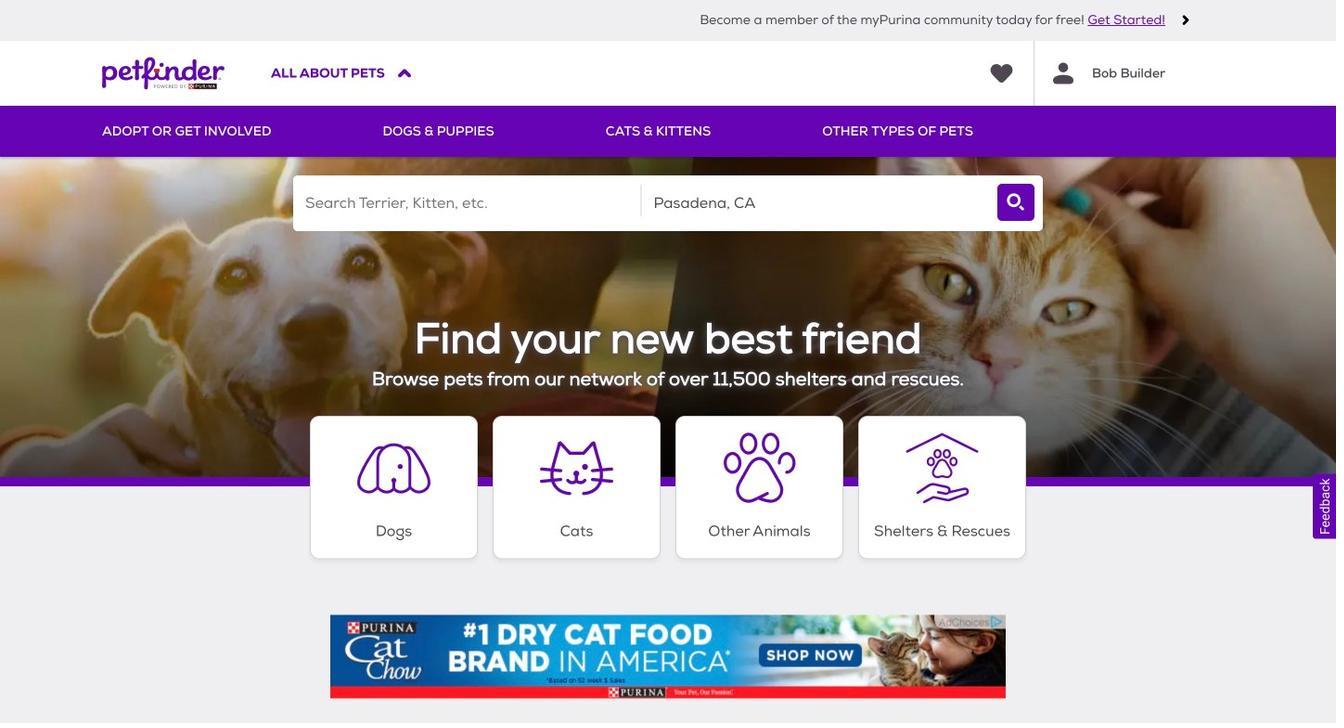 Task type: vqa. For each thing, say whether or not it's contained in the screenshot.
'NJ'
no



Task type: describe. For each thing, give the bounding box(es) containing it.
petfinder logo image
[[102, 41, 225, 106]]

Enter City, State, or ZIP text field
[[642, 175, 990, 231]]

primary element
[[102, 106, 1235, 157]]



Task type: locate. For each thing, give the bounding box(es) containing it.
Search Terrier, Kitten, etc. text field
[[293, 175, 641, 231]]

advertisement element
[[330, 615, 1006, 699]]



